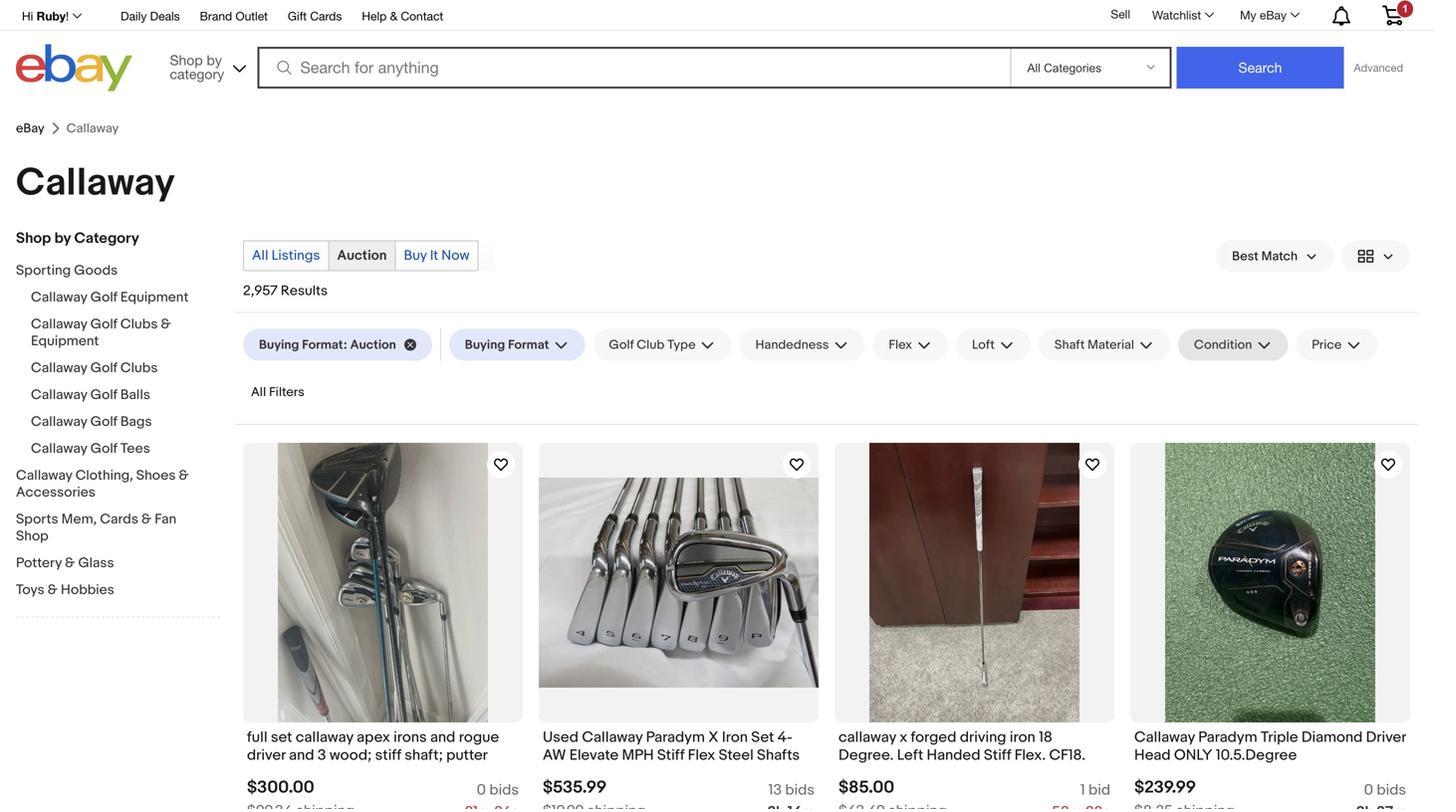 Task type: describe. For each thing, give the bounding box(es) containing it.
steel
[[719, 747, 754, 765]]

golf down the callaway golf equipment link
[[90, 316, 117, 333]]

bags
[[120, 414, 152, 431]]

contact
[[401, 9, 443, 23]]

used callaway paradym x iron set 4- aw elevate mph stiff flex steel shafts link
[[543, 729, 815, 770]]

callaway inside the callaway paradym triple diamond driver head only 10.5.degree
[[1135, 729, 1195, 747]]

daily deals
[[121, 9, 180, 23]]

all filters button
[[243, 377, 313, 408]]

outlet
[[236, 9, 268, 23]]

paradym inside used callaway paradym x iron set 4- aw elevate mph stiff flex steel shafts
[[646, 729, 705, 747]]

callaway golf balls link
[[31, 387, 220, 406]]

club
[[637, 337, 665, 353]]

my ebay
[[1240, 8, 1287, 22]]

full set callaway apex irons and rogue driver and 3 wood; stiff shaft; putter
[[247, 729, 499, 765]]

account navigation
[[11, 0, 1419, 31]]

0 vertical spatial auction
[[337, 248, 387, 264]]

head
[[1135, 747, 1171, 765]]

by for category
[[207, 52, 222, 68]]

1 bid
[[1081, 782, 1111, 800]]

gift cards
[[288, 9, 342, 23]]

2,957
[[243, 283, 278, 300]]

loft button
[[956, 329, 1031, 361]]

shoes
[[136, 468, 176, 485]]

used
[[543, 729, 579, 747]]

full set callaway apex irons and rogue driver and 3 wood; stiff shaft; putter link
[[247, 729, 519, 770]]

rogue
[[459, 729, 499, 747]]

accessories
[[16, 485, 95, 502]]

shaft
[[1055, 337, 1085, 353]]

ruby
[[37, 9, 66, 23]]

callaway golf equipment link
[[31, 289, 220, 308]]

iron
[[722, 729, 748, 747]]

watchlist link
[[1142, 3, 1223, 27]]

none submit inside shop by category banner
[[1177, 47, 1344, 89]]

pottery
[[16, 555, 62, 572]]

1 horizontal spatial and
[[430, 729, 456, 747]]

format
[[508, 337, 549, 353]]

it
[[430, 248, 438, 264]]

callaway inside used callaway paradym x iron set 4- aw elevate mph stiff flex steel shafts
[[582, 729, 643, 747]]

1 for 1
[[1403, 2, 1409, 15]]

fan
[[155, 512, 176, 528]]

shaft;
[[405, 747, 443, 765]]

condition button
[[1178, 329, 1288, 361]]

cards inside sporting goods callaway golf equipment callaway golf clubs & equipment callaway golf clubs callaway golf balls callaway golf bags callaway golf tees callaway clothing, shoes & accessories sports mem, cards & fan shop pottery & glass toys & hobbies
[[100, 512, 138, 528]]

daily
[[121, 9, 147, 23]]

all for all filters
[[251, 385, 266, 400]]

1 link
[[1371, 0, 1416, 29]]

13
[[769, 782, 782, 800]]

0 for $239.99
[[1364, 782, 1374, 800]]

callaway golf bags link
[[31, 414, 220, 433]]

best match
[[1232, 249, 1298, 264]]

diamond
[[1302, 729, 1363, 747]]

degree.
[[839, 747, 894, 765]]

callaway x forged driving iron 18 degree. left handed stiff flex. cf18. link
[[839, 729, 1111, 770]]

gift cards link
[[288, 6, 342, 28]]

shafts
[[757, 747, 800, 765]]

x
[[709, 729, 719, 747]]

flex inside dropdown button
[[889, 337, 912, 353]]

auction link
[[329, 242, 395, 270]]

brand
[[200, 9, 232, 23]]

callaway main content
[[0, 113, 1434, 810]]

bids for $239.99
[[1377, 782, 1407, 800]]

buy it now link
[[396, 242, 478, 270]]

full
[[247, 729, 268, 747]]

golf down sporting goods link
[[90, 289, 117, 306]]

now
[[442, 248, 470, 264]]

ebay inside account navigation
[[1260, 8, 1287, 22]]

sporting goods callaway golf equipment callaway golf clubs & equipment callaway golf clubs callaway golf balls callaway golf bags callaway golf tees callaway clothing, shoes & accessories sports mem, cards & fan shop pottery & glass toys & hobbies
[[16, 262, 189, 599]]

bids for $535.99
[[785, 782, 815, 800]]

shaft material button
[[1039, 329, 1170, 361]]

0 horizontal spatial and
[[289, 747, 314, 765]]

sports mem, cards & fan shop link
[[16, 512, 205, 547]]

glass
[[78, 555, 114, 572]]

shop by category banner
[[11, 0, 1419, 97]]

golf club type
[[609, 337, 696, 353]]

advanced
[[1354, 61, 1404, 74]]

callaway clothing, shoes & accessories link
[[16, 468, 205, 504]]

$535.99
[[543, 778, 607, 799]]

view: gallery view image
[[1358, 246, 1395, 267]]

stiff inside used callaway paradym x iron set 4- aw elevate mph stiff flex steel shafts
[[657, 747, 685, 765]]

flex button
[[873, 329, 948, 361]]

buying format
[[465, 337, 549, 353]]

brand outlet
[[200, 9, 268, 23]]

deals
[[150, 9, 180, 23]]

callaway paradym triple diamond driver head only 10.5.degree link
[[1135, 729, 1407, 770]]

1 clubs from the top
[[120, 316, 158, 333]]

type
[[668, 337, 696, 353]]

shop for shop by category
[[16, 230, 51, 248]]

0 horizontal spatial equipment
[[31, 333, 99, 350]]

buy
[[404, 248, 427, 264]]

buying for buying format: auction
[[259, 337, 299, 353]]

help & contact
[[362, 9, 443, 23]]

by for category
[[54, 230, 71, 248]]

sports
[[16, 512, 58, 528]]

handedness button
[[740, 329, 865, 361]]

mph
[[622, 747, 654, 765]]

apex
[[357, 729, 390, 747]]

help & contact link
[[362, 6, 443, 28]]

left
[[897, 747, 924, 765]]

golf up clothing,
[[90, 441, 117, 458]]

shop by category
[[170, 52, 224, 82]]

stiff
[[375, 747, 401, 765]]

golf inside dropdown button
[[609, 337, 634, 353]]

used callaway paradym x iron set 4-aw elevate mph stiff flex steel shafts image
[[539, 478, 819, 688]]

4-
[[778, 729, 793, 747]]

flex inside used callaway paradym x iron set 4- aw elevate mph stiff flex steel shafts
[[688, 747, 715, 765]]

$239.99
[[1135, 778, 1196, 799]]

gift
[[288, 9, 307, 23]]

forged
[[911, 729, 957, 747]]

all for all listings
[[252, 248, 268, 264]]

help
[[362, 9, 387, 23]]

buying format: auction link
[[243, 329, 432, 361]]

condition
[[1194, 337, 1252, 353]]

aw
[[543, 747, 566, 765]]

& inside account navigation
[[390, 9, 398, 23]]

triple
[[1261, 729, 1299, 747]]



Task type: vqa. For each thing, say whether or not it's contained in the screenshot.
Business & Industrial link
no



Task type: locate. For each thing, give the bounding box(es) containing it.
all up 2,957
[[252, 248, 268, 264]]

by
[[207, 52, 222, 68], [54, 230, 71, 248]]

1 inside account navigation
[[1403, 2, 1409, 15]]

price button
[[1296, 329, 1378, 361]]

0 vertical spatial ebay
[[1260, 8, 1287, 22]]

paradym left x
[[646, 729, 705, 747]]

auction left the buy
[[337, 248, 387, 264]]

material
[[1088, 337, 1135, 353]]

buying for buying format
[[465, 337, 505, 353]]

callaway
[[16, 160, 175, 207], [31, 289, 87, 306], [31, 316, 87, 333], [31, 360, 87, 377], [31, 387, 87, 404], [31, 414, 87, 431], [31, 441, 87, 458], [16, 468, 72, 485], [582, 729, 643, 747], [1135, 729, 1195, 747]]

clubs
[[120, 316, 158, 333], [120, 360, 158, 377]]

bids right 13
[[785, 782, 815, 800]]

shop by category
[[16, 230, 139, 248]]

buying left format
[[465, 337, 505, 353]]

hobbies
[[61, 582, 114, 599]]

all filters
[[251, 385, 305, 400]]

1 up advanced
[[1403, 2, 1409, 15]]

2 paradym from the left
[[1199, 729, 1258, 747]]

2 callaway from the left
[[839, 729, 896, 747]]

2 clubs from the top
[[120, 360, 158, 377]]

0 for $300.00
[[477, 782, 486, 800]]

iron
[[1010, 729, 1036, 747]]

handed
[[927, 747, 981, 765]]

results
[[281, 283, 328, 300]]

used callaway paradym x iron set 4- aw elevate mph stiff flex steel shafts
[[543, 729, 800, 765]]

1 inside callaway main content
[[1081, 782, 1085, 800]]

0 horizontal spatial callaway
[[296, 729, 353, 747]]

by up sporting
[[54, 230, 71, 248]]

bids for $300.00
[[490, 782, 519, 800]]

2 horizontal spatial bids
[[1377, 782, 1407, 800]]

0 horizontal spatial 1
[[1081, 782, 1085, 800]]

1 horizontal spatial 0
[[1364, 782, 1374, 800]]

0 vertical spatial shop
[[170, 52, 203, 68]]

2 0 bids from the left
[[1364, 782, 1407, 800]]

0 bids for $239.99
[[1364, 782, 1407, 800]]

my
[[1240, 8, 1257, 22]]

1 vertical spatial shop
[[16, 230, 51, 248]]

0 horizontal spatial bids
[[490, 782, 519, 800]]

1 for 1 bid
[[1081, 782, 1085, 800]]

x
[[900, 729, 908, 747]]

1 buying from the left
[[259, 337, 299, 353]]

stiff
[[657, 747, 685, 765], [984, 747, 1012, 765]]

clubs down the callaway golf equipment link
[[120, 316, 158, 333]]

1 left bid
[[1081, 782, 1085, 800]]

3
[[318, 747, 326, 765]]

golf up callaway golf balls link
[[90, 360, 117, 377]]

shop inside sporting goods callaway golf equipment callaway golf clubs & equipment callaway golf clubs callaway golf balls callaway golf bags callaway golf tees callaway clothing, shoes & accessories sports mem, cards & fan shop pottery & glass toys & hobbies
[[16, 528, 49, 545]]

& right toys
[[48, 582, 58, 599]]

shop up sporting
[[16, 230, 51, 248]]

irons
[[394, 729, 427, 747]]

0 bids for $300.00
[[477, 782, 519, 800]]

& down the callaway golf equipment link
[[161, 316, 171, 333]]

match
[[1262, 249, 1298, 264]]

auction
[[337, 248, 387, 264], [350, 337, 396, 353]]

auction right format:
[[350, 337, 396, 353]]

brand outlet link
[[200, 6, 268, 28]]

0 vertical spatial flex
[[889, 337, 912, 353]]

golf left bags
[[90, 414, 117, 431]]

Search for anything text field
[[260, 49, 1007, 87]]

1 stiff from the left
[[657, 747, 685, 765]]

buying left format:
[[259, 337, 299, 353]]

0 vertical spatial cards
[[310, 9, 342, 23]]

hi
[[22, 9, 33, 23]]

callaway up 3
[[296, 729, 353, 747]]

& left fan
[[141, 512, 152, 528]]

elevate
[[570, 747, 619, 765]]

and
[[430, 729, 456, 747], [289, 747, 314, 765]]

0 horizontal spatial flex
[[688, 747, 715, 765]]

2,957 results
[[243, 283, 328, 300]]

by inside shop by category
[[207, 52, 222, 68]]

shop by category button
[[161, 44, 250, 87]]

1 horizontal spatial cards
[[310, 9, 342, 23]]

1 horizontal spatial 1
[[1403, 2, 1409, 15]]

cards right gift
[[310, 9, 342, 23]]

1 callaway from the left
[[296, 729, 353, 747]]

paradym
[[646, 729, 705, 747], [1199, 729, 1258, 747]]

10.5.degree
[[1216, 747, 1297, 765]]

1 horizontal spatial callaway
[[839, 729, 896, 747]]

1 0 from the left
[[477, 782, 486, 800]]

1
[[1403, 2, 1409, 15], [1081, 782, 1085, 800]]

cards down the callaway clothing, shoes & accessories link
[[100, 512, 138, 528]]

all inside "button"
[[251, 385, 266, 400]]

bids down driver
[[1377, 782, 1407, 800]]

buying inside dropdown button
[[465, 337, 505, 353]]

flex
[[889, 337, 912, 353], [688, 747, 715, 765]]

1 horizontal spatial bids
[[785, 782, 815, 800]]

balls
[[120, 387, 150, 404]]

!
[[66, 9, 69, 23]]

3 bids from the left
[[1377, 782, 1407, 800]]

2 0 from the left
[[1364, 782, 1374, 800]]

1 vertical spatial 1
[[1081, 782, 1085, 800]]

advanced link
[[1344, 48, 1414, 88]]

and left 3
[[289, 747, 314, 765]]

category
[[74, 230, 139, 248]]

1 horizontal spatial stiff
[[984, 747, 1012, 765]]

set
[[271, 729, 292, 747]]

& right shoes
[[179, 468, 189, 485]]

0 vertical spatial all
[[252, 248, 268, 264]]

shop for shop by category
[[170, 52, 203, 68]]

by down brand
[[207, 52, 222, 68]]

1 horizontal spatial buying
[[465, 337, 505, 353]]

stiff down driving
[[984, 747, 1012, 765]]

filters
[[269, 385, 305, 400]]

0 vertical spatial equipment
[[120, 289, 189, 306]]

callaway x forged driving iron 18 degree. left handed stiff flex. cf18. image
[[870, 443, 1080, 723]]

flex down x
[[688, 747, 715, 765]]

flex left the loft
[[889, 337, 912, 353]]

paradym up 10.5.degree
[[1199, 729, 1258, 747]]

buying format button
[[449, 329, 585, 361]]

0 down driver
[[1364, 782, 1374, 800]]

&
[[390, 9, 398, 23], [161, 316, 171, 333], [179, 468, 189, 485], [141, 512, 152, 528], [65, 555, 75, 572], [48, 582, 58, 599]]

1 horizontal spatial by
[[207, 52, 222, 68]]

equipment up the callaway golf clubs & equipment link
[[120, 289, 189, 306]]

only
[[1174, 747, 1213, 765]]

2 bids from the left
[[785, 782, 815, 800]]

driver
[[247, 747, 286, 765]]

callaway inside callaway x forged driving iron 18 degree. left handed stiff flex. cf18.
[[839, 729, 896, 747]]

sporting goods link
[[16, 262, 205, 281]]

tees
[[120, 441, 150, 458]]

& right help
[[390, 9, 398, 23]]

goods
[[74, 262, 118, 279]]

toys & hobbies link
[[16, 582, 205, 601]]

1 vertical spatial ebay
[[16, 121, 45, 136]]

1 0 bids from the left
[[477, 782, 519, 800]]

sporting
[[16, 262, 71, 279]]

1 vertical spatial by
[[54, 230, 71, 248]]

1 horizontal spatial paradym
[[1199, 729, 1258, 747]]

all listings link
[[244, 242, 328, 270]]

golf club type button
[[593, 329, 732, 361]]

equipment up callaway golf clubs link at the top
[[31, 333, 99, 350]]

1 vertical spatial auction
[[350, 337, 396, 353]]

2 vertical spatial shop
[[16, 528, 49, 545]]

all listings
[[252, 248, 320, 264]]

0 horizontal spatial ebay
[[16, 121, 45, 136]]

golf
[[90, 289, 117, 306], [90, 316, 117, 333], [609, 337, 634, 353], [90, 360, 117, 377], [90, 387, 117, 404], [90, 414, 117, 431], [90, 441, 117, 458]]

flex.
[[1015, 747, 1046, 765]]

all
[[252, 248, 268, 264], [251, 385, 266, 400]]

0 vertical spatial 1
[[1403, 2, 1409, 15]]

mem,
[[61, 512, 97, 528]]

callaway paradym triple diamond driver head only 10.5.degree image
[[1166, 443, 1376, 723]]

callaway x forged driving iron 18 degree. left handed stiff flex. cf18.
[[839, 729, 1086, 765]]

toys
[[16, 582, 44, 599]]

callaway inside the full set callaway apex irons and rogue driver and 3 wood; stiff shaft; putter
[[296, 729, 353, 747]]

0 horizontal spatial stiff
[[657, 747, 685, 765]]

putter
[[446, 747, 488, 765]]

hi ruby !
[[22, 9, 69, 23]]

my ebay link
[[1229, 3, 1309, 27]]

1 horizontal spatial equipment
[[120, 289, 189, 306]]

1 horizontal spatial ebay
[[1260, 8, 1287, 22]]

0 bids down putter at the left
[[477, 782, 519, 800]]

callaway up degree.
[[839, 729, 896, 747]]

shop inside shop by category
[[170, 52, 203, 68]]

1 bids from the left
[[490, 782, 519, 800]]

full set callaway apex irons and rogue driver and 3 wood; stiff shaft; putter image
[[278, 443, 488, 723]]

1 vertical spatial flex
[[688, 747, 715, 765]]

2 buying from the left
[[465, 337, 505, 353]]

golf left balls
[[90, 387, 117, 404]]

paradym inside the callaway paradym triple diamond driver head only 10.5.degree
[[1199, 729, 1258, 747]]

best
[[1232, 249, 1259, 264]]

1 vertical spatial cards
[[100, 512, 138, 528]]

1 vertical spatial clubs
[[120, 360, 158, 377]]

callaway golf clubs link
[[31, 360, 220, 379]]

$85.00
[[839, 778, 895, 799]]

0 horizontal spatial 0 bids
[[477, 782, 519, 800]]

shop down deals
[[170, 52, 203, 68]]

price
[[1312, 337, 1342, 353]]

0 horizontal spatial by
[[54, 230, 71, 248]]

shop up "pottery"
[[16, 528, 49, 545]]

None submit
[[1177, 47, 1344, 89]]

1 paradym from the left
[[646, 729, 705, 747]]

callaway paradym triple diamond driver head only 10.5.degree
[[1135, 729, 1406, 765]]

0 vertical spatial by
[[207, 52, 222, 68]]

all left filters
[[251, 385, 266, 400]]

1 vertical spatial all
[[251, 385, 266, 400]]

0 horizontal spatial buying
[[259, 337, 299, 353]]

0 horizontal spatial paradym
[[646, 729, 705, 747]]

buying
[[259, 337, 299, 353], [465, 337, 505, 353]]

bids down rogue
[[490, 782, 519, 800]]

stiff inside callaway x forged driving iron 18 degree. left handed stiff flex. cf18.
[[984, 747, 1012, 765]]

2 stiff from the left
[[984, 747, 1012, 765]]

cf18.
[[1049, 747, 1086, 765]]

handedness
[[756, 337, 829, 353]]

0 down putter at the left
[[477, 782, 486, 800]]

by inside callaway main content
[[54, 230, 71, 248]]

golf left the club
[[609, 337, 634, 353]]

1 horizontal spatial flex
[[889, 337, 912, 353]]

0 bids down driver
[[1364, 782, 1407, 800]]

category
[[170, 66, 224, 82]]

0 horizontal spatial 0
[[477, 782, 486, 800]]

0 horizontal spatial cards
[[100, 512, 138, 528]]

13 bids
[[769, 782, 815, 800]]

cards inside gift cards link
[[310, 9, 342, 23]]

0 vertical spatial clubs
[[120, 316, 158, 333]]

1 vertical spatial equipment
[[31, 333, 99, 350]]

1 horizontal spatial 0 bids
[[1364, 782, 1407, 800]]

and up shaft;
[[430, 729, 456, 747]]

watchlist
[[1153, 8, 1201, 22]]

clubs up balls
[[120, 360, 158, 377]]

wood;
[[330, 747, 372, 765]]

callaway golf tees link
[[31, 441, 220, 460]]

stiff right mph
[[657, 747, 685, 765]]

ebay inside callaway main content
[[16, 121, 45, 136]]

& left glass
[[65, 555, 75, 572]]



